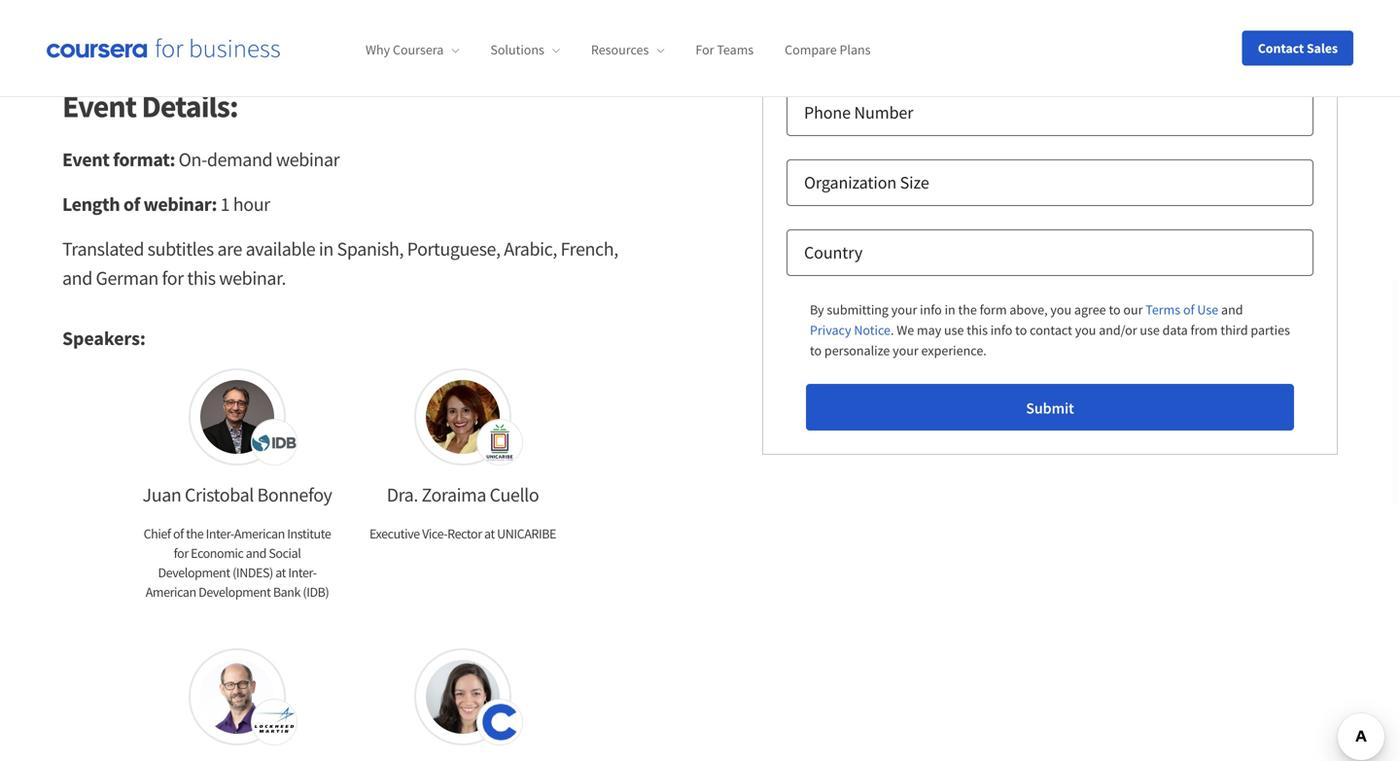 Task type: vqa. For each thing, say whether or not it's contained in the screenshot.
Use on the right of the page
yes



Task type: locate. For each thing, give the bounding box(es) containing it.
development down the economic on the left of page
[[158, 564, 230, 582]]

you down agree to
[[1076, 322, 1097, 339]]

are
[[402, 15, 427, 39], [217, 237, 242, 261]]

for left the economic on the left of page
[[174, 545, 188, 562]]

the inside "by submitting your info in the form above, you agree to our terms of use and privacy notice"
[[959, 301, 977, 319]]

are up the why coursera link
[[402, 15, 427, 39]]

event down prioritize
[[62, 87, 136, 125]]

are inside translated subtitles are available in spanish, portuguese, arabic, french, and german for this webinar.
[[217, 237, 242, 261]]

and
[[198, 15, 228, 39], [62, 266, 92, 290], [1222, 301, 1244, 319], [246, 545, 267, 562]]

1 vertical spatial inter-
[[288, 564, 317, 582]]

1 vertical spatial this
[[967, 322, 988, 339]]

. we
[[891, 322, 915, 339]]

by
[[810, 301, 825, 319]]

terms of
[[1146, 301, 1195, 319]]

vice-
[[422, 525, 448, 543]]

and inside "chief of the inter-american institute for economic and social development (indes) at inter- american development bank (idb)"
[[246, 545, 267, 562]]

0 vertical spatial info
[[920, 301, 942, 319]]

in inside translated subtitles are available in spanish, portuguese, arabic, french, and german for this webinar.
[[319, 237, 334, 261]]

above,
[[1010, 301, 1048, 319]]

1 horizontal spatial inter-
[[288, 564, 317, 582]]

1
[[220, 192, 230, 216]]

organization size
[[804, 172, 930, 194]]

of right chief
[[173, 525, 184, 543]]

american
[[234, 525, 285, 543], [146, 584, 196, 601]]

1 vertical spatial american
[[146, 584, 196, 601]]

1 horizontal spatial in
[[945, 301, 956, 319]]

coursera for business image
[[47, 38, 280, 58]]

(idb)
[[303, 584, 329, 601]]

how public- and private-sector leaders are partnering together to prioritize skills development
[[101, 15, 602, 69]]

arabic,
[[504, 237, 557, 261]]

0 horizontal spatial the
[[186, 525, 204, 543]]

at right rector
[[484, 525, 495, 543]]

executive
[[370, 525, 420, 543]]

the up the economic on the left of page
[[186, 525, 204, 543]]

1 vertical spatial in
[[945, 301, 956, 319]]

prioritize
[[101, 44, 171, 69]]

0 horizontal spatial to
[[586, 15, 602, 39]]

this
[[187, 266, 216, 290], [967, 322, 988, 339]]

1 horizontal spatial are
[[402, 15, 427, 39]]

partnering
[[431, 15, 513, 39]]

0 horizontal spatial of
[[123, 192, 140, 216]]

1 event from the top
[[62, 87, 136, 125]]

2 event from the top
[[62, 147, 109, 172]]

1 horizontal spatial the
[[959, 301, 977, 319]]

this down form
[[967, 322, 988, 339]]

your down . we
[[893, 342, 919, 359]]

. we may use this info to contact you and/or use data from third parties to personalize your experience.
[[810, 322, 1291, 359]]

german
[[96, 266, 158, 290]]

at inside "chief of the inter-american institute for economic and social development (indes) at inter- american development bank (idb)"
[[276, 564, 286, 582]]

in up experience.
[[945, 301, 956, 319]]

1 horizontal spatial to
[[810, 342, 822, 359]]

0 horizontal spatial at
[[276, 564, 286, 582]]

development down (indes)
[[199, 584, 271, 601]]

chief of the inter-american institute for economic and social development (indes) at inter- american development bank (idb)
[[144, 525, 331, 601]]

event
[[62, 87, 136, 125], [62, 147, 109, 172]]

inter-
[[206, 525, 234, 543], [288, 564, 317, 582]]

1 horizontal spatial of
[[173, 525, 184, 543]]

1 horizontal spatial you
[[1076, 322, 1097, 339]]

1 horizontal spatial american
[[234, 525, 285, 543]]

phone
[[804, 102, 851, 124]]

function
[[835, 32, 899, 54]]

for
[[696, 41, 715, 59]]

0 vertical spatial at
[[484, 525, 495, 543]]

1 vertical spatial event
[[62, 147, 109, 172]]

your
[[892, 301, 918, 319], [893, 342, 919, 359]]

0 vertical spatial event
[[62, 87, 136, 125]]

0 vertical spatial in
[[319, 237, 334, 261]]

and inside how public- and private-sector leaders are partnering together to prioritize skills development
[[198, 15, 228, 39]]

1 vertical spatial your
[[893, 342, 919, 359]]

and up (indes)
[[246, 545, 267, 562]]

at down social
[[276, 564, 286, 582]]

use left data
[[1140, 322, 1160, 339]]

info
[[920, 301, 942, 319], [991, 322, 1013, 339]]

1 vertical spatial for
[[174, 545, 188, 562]]

in left spanish,
[[319, 237, 334, 261]]

zoraima
[[422, 483, 486, 507]]

teams
[[717, 41, 754, 59]]

the inside "chief of the inter-american institute for economic and social development (indes) at inter- american development bank (idb)"
[[186, 525, 204, 543]]

dra. zoraima cuello
[[387, 483, 539, 507]]

sector
[[291, 15, 339, 39]]

american up social
[[234, 525, 285, 543]]

0 vertical spatial inter-
[[206, 525, 234, 543]]

third
[[1221, 322, 1249, 339]]

0 vertical spatial to
[[586, 15, 602, 39]]

0 vertical spatial the
[[959, 301, 977, 319]]

you
[[1051, 301, 1072, 319], [1076, 322, 1097, 339]]

to down privacy notice link
[[810, 342, 822, 359]]

2 use from the left
[[1140, 322, 1160, 339]]

webinar:
[[143, 192, 217, 216]]

social
[[269, 545, 301, 562]]

how
[[101, 15, 137, 39]]

portuguese,
[[407, 237, 501, 261]]

this down subtitles
[[187, 266, 216, 290]]

juan cristobal bonnefoy
[[143, 483, 332, 507]]

executive vice-rector at unicaribe
[[370, 525, 556, 543]]

info down form
[[991, 322, 1013, 339]]

to
[[586, 15, 602, 39], [1016, 322, 1028, 339], [810, 342, 822, 359]]

event up length
[[62, 147, 109, 172]]

1 vertical spatial at
[[276, 564, 286, 582]]

submit button
[[806, 384, 1295, 431]]

the left form
[[959, 301, 977, 319]]

0 vertical spatial you
[[1051, 301, 1072, 319]]

development
[[216, 44, 320, 69]]

juan
[[143, 483, 181, 507]]

are up webinar.
[[217, 237, 242, 261]]

1 vertical spatial to
[[1016, 322, 1028, 339]]

1 vertical spatial of
[[173, 525, 184, 543]]

to down above,
[[1016, 322, 1028, 339]]

0 vertical spatial this
[[187, 266, 216, 290]]

you up the "contact"
[[1051, 301, 1072, 319]]

for inside translated subtitles are available in spanish, portuguese, arabic, french, and german for this webinar.
[[162, 266, 184, 290]]

demand
[[207, 147, 273, 172]]

1 vertical spatial the
[[186, 525, 204, 543]]

(indes)
[[233, 564, 273, 582]]

size
[[900, 172, 930, 194]]

resources link
[[591, 41, 665, 59]]

compare
[[785, 41, 837, 59]]

economic
[[191, 545, 244, 562]]

0 horizontal spatial inter-
[[206, 525, 234, 543]]

0 horizontal spatial this
[[187, 266, 216, 290]]

submit
[[1027, 399, 1075, 418]]

inter- up the economic on the left of page
[[206, 525, 234, 543]]

1 vertical spatial are
[[217, 237, 242, 261]]

1 vertical spatial info
[[991, 322, 1013, 339]]

contact
[[1259, 39, 1305, 57]]

1 vertical spatial you
[[1076, 322, 1097, 339]]

info inside "by submitting your info in the form above, you agree to our terms of use and privacy notice"
[[920, 301, 942, 319]]

webinar
[[276, 147, 340, 172]]

of inside "chief of the inter-american institute for economic and social development (indes) at inter- american development bank (idb)"
[[173, 525, 184, 543]]

in inside "by submitting your info in the form above, you agree to our terms of use and privacy notice"
[[945, 301, 956, 319]]

for teams
[[696, 41, 754, 59]]

2 vertical spatial to
[[810, 342, 822, 359]]

1 horizontal spatial this
[[967, 322, 988, 339]]

Phone Number telephone field
[[787, 89, 1314, 136]]

length
[[62, 192, 120, 216]]

to inside how public- and private-sector leaders are partnering together to prioritize skills development
[[586, 15, 602, 39]]

use
[[945, 322, 964, 339], [1140, 322, 1160, 339]]

1 horizontal spatial use
[[1140, 322, 1160, 339]]

sales
[[1307, 39, 1339, 57]]

contact sales
[[1259, 39, 1339, 57]]

and down translated
[[62, 266, 92, 290]]

use up experience.
[[945, 322, 964, 339]]

the
[[959, 301, 977, 319], [186, 525, 204, 543]]

0 vertical spatial of
[[123, 192, 140, 216]]

0 vertical spatial for
[[162, 266, 184, 290]]

event for event format: on-demand webinar
[[62, 147, 109, 172]]

info up may
[[920, 301, 942, 319]]

to up resources
[[586, 15, 602, 39]]

on-
[[179, 147, 207, 172]]

0 vertical spatial are
[[402, 15, 427, 39]]

and up third
[[1222, 301, 1244, 319]]

plans
[[840, 41, 871, 59]]

american down chief
[[146, 584, 196, 601]]

0 vertical spatial your
[[892, 301, 918, 319]]

personalize
[[825, 342, 890, 359]]

your up . we
[[892, 301, 918, 319]]

1 horizontal spatial info
[[991, 322, 1013, 339]]

0 horizontal spatial in
[[319, 237, 334, 261]]

inter- up (idb)
[[288, 564, 317, 582]]

0 horizontal spatial are
[[217, 237, 242, 261]]

and up skills
[[198, 15, 228, 39]]

resources
[[591, 41, 649, 59]]

0 horizontal spatial info
[[920, 301, 942, 319]]

of right length
[[123, 192, 140, 216]]

0 horizontal spatial use
[[945, 322, 964, 339]]

1 use from the left
[[945, 322, 964, 339]]

for down subtitles
[[162, 266, 184, 290]]

webinar.
[[219, 266, 286, 290]]

are inside how public- and private-sector leaders are partnering together to prioritize skills development
[[402, 15, 427, 39]]

0 horizontal spatial you
[[1051, 301, 1072, 319]]

your inside . we may use this info to contact you and/or use data from third parties to personalize your experience.
[[893, 342, 919, 359]]



Task type: describe. For each thing, give the bounding box(es) containing it.
public-
[[141, 15, 194, 39]]

terms of use link
[[1146, 300, 1219, 320]]

chief
[[144, 525, 171, 543]]

hour
[[233, 192, 270, 216]]

rector
[[448, 525, 482, 543]]

translated subtitles are available in spanish, portuguese, arabic, french, and german for this webinar.
[[62, 237, 619, 290]]

your inside "by submitting your info in the form above, you agree to our terms of use and privacy notice"
[[892, 301, 918, 319]]

of for webinar:
[[123, 192, 140, 216]]

form
[[980, 301, 1007, 319]]

why coursera
[[366, 41, 444, 59]]

this inside . we may use this info to contact you and/or use data from third parties to personalize your experience.
[[967, 322, 988, 339]]

event details:
[[62, 87, 238, 125]]

coursera
[[393, 41, 444, 59]]

for teams link
[[696, 41, 754, 59]]

number
[[855, 102, 914, 124]]

and/or
[[1099, 322, 1138, 339]]

dra.
[[387, 483, 418, 507]]

private-
[[231, 15, 291, 39]]

translated
[[62, 237, 144, 261]]

compare plans
[[785, 41, 871, 59]]

2 horizontal spatial to
[[1016, 322, 1028, 339]]

bonnefoy
[[257, 483, 332, 507]]

details:
[[142, 87, 238, 125]]

by submitting your info in the form above, you agree to our terms of use and privacy notice
[[810, 301, 1246, 339]]

for inside "chief of the inter-american institute for economic and social development (indes) at inter- american development bank (idb)"
[[174, 545, 188, 562]]

unicaribe
[[497, 525, 556, 543]]

data
[[1163, 322, 1188, 339]]

privacy notice link
[[810, 320, 891, 340]]

together
[[516, 15, 583, 39]]

contact sales button
[[1243, 31, 1354, 66]]

job
[[804, 32, 832, 54]]

spanish,
[[337, 237, 404, 261]]

country
[[804, 242, 863, 264]]

of for the
[[173, 525, 184, 543]]

you inside "by submitting your info in the form above, you agree to our terms of use and privacy notice"
[[1051, 301, 1072, 319]]

agree to
[[1075, 301, 1121, 319]]

from
[[1191, 322, 1218, 339]]

event for event details:
[[62, 87, 136, 125]]

info inside . we may use this info to contact you and/or use data from third parties to personalize your experience.
[[991, 322, 1013, 339]]

our
[[1124, 301, 1143, 319]]

phone number
[[804, 102, 914, 124]]

parties
[[1251, 322, 1291, 339]]

submitting
[[827, 301, 889, 319]]

you inside . we may use this info to contact you and/or use data from third parties to personalize your experience.
[[1076, 322, 1097, 339]]

available
[[246, 237, 315, 261]]

this inside translated subtitles are available in spanish, portuguese, arabic, french, and german for this webinar.
[[187, 266, 216, 290]]

skills
[[174, 44, 213, 69]]

in for spanish,
[[319, 237, 334, 261]]

length of webinar: 1 hour
[[62, 192, 270, 216]]

1 vertical spatial development
[[199, 584, 271, 601]]

speakers:
[[62, 326, 146, 351]]

leaders
[[342, 15, 399, 39]]

job function
[[804, 32, 899, 54]]

organization
[[804, 172, 897, 194]]

0 horizontal spatial american
[[146, 584, 196, 601]]

subtitles
[[148, 237, 214, 261]]

why
[[366, 41, 390, 59]]

0 vertical spatial development
[[158, 564, 230, 582]]

institute
[[287, 525, 331, 543]]

privacy notice
[[810, 322, 891, 339]]

bank
[[273, 584, 301, 601]]

and inside "by submitting your info in the form above, you agree to our terms of use and privacy notice"
[[1222, 301, 1244, 319]]

cuello
[[490, 483, 539, 507]]

why coursera link
[[366, 41, 459, 59]]

use
[[1198, 301, 1219, 319]]

format:
[[113, 147, 175, 172]]

1 horizontal spatial at
[[484, 525, 495, 543]]

in for the
[[945, 301, 956, 319]]

contact
[[1030, 322, 1073, 339]]

may
[[917, 322, 942, 339]]

event format: on-demand webinar
[[62, 147, 340, 172]]

french,
[[561, 237, 619, 261]]

solutions link
[[491, 41, 560, 59]]

0 vertical spatial american
[[234, 525, 285, 543]]

compare plans link
[[785, 41, 871, 59]]

and inside translated subtitles are available in spanish, portuguese, arabic, french, and german for this webinar.
[[62, 266, 92, 290]]

solutions
[[491, 41, 545, 59]]



